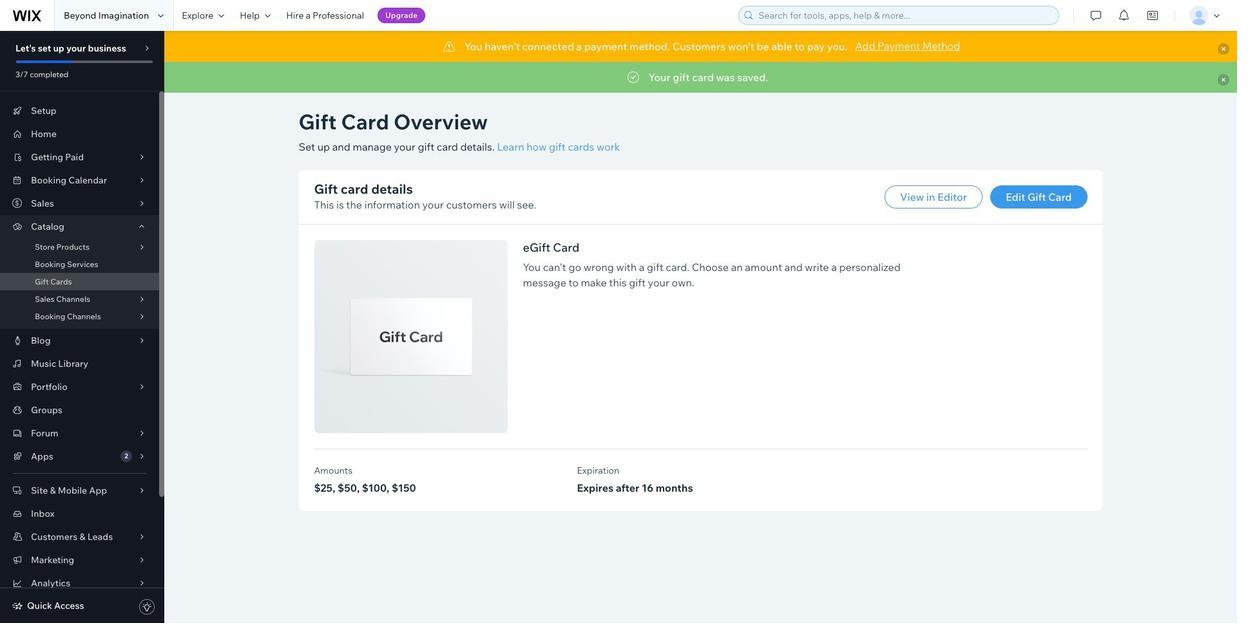 Task type: vqa. For each thing, say whether or not it's contained in the screenshot.
products
no



Task type: describe. For each thing, give the bounding box(es) containing it.
1 alert from the top
[[164, 31, 1237, 62]]

sidebar element
[[0, 31, 164, 624]]



Task type: locate. For each thing, give the bounding box(es) containing it.
Search for tools, apps, help & more... field
[[755, 6, 1055, 24]]

2 alert from the top
[[164, 62, 1237, 93]]

alert
[[164, 31, 1237, 62], [164, 62, 1237, 93]]



